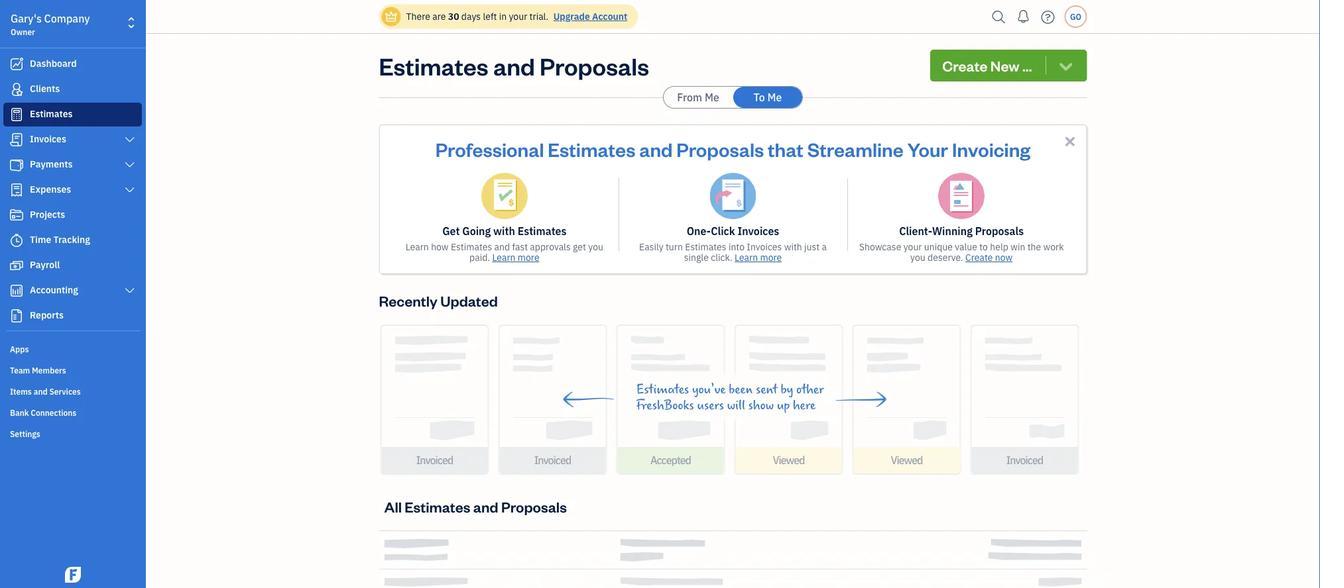 Task type: locate. For each thing, give the bounding box(es) containing it.
learn right paid.
[[492, 252, 516, 264]]

one-click invoices image
[[710, 173, 756, 220]]

2 me from the left
[[768, 91, 782, 104]]

1 more from the left
[[518, 252, 540, 264]]

settings link
[[3, 424, 142, 444]]

2 more from the left
[[760, 252, 782, 264]]

client image
[[9, 83, 25, 96]]

with up learn how estimates and fast approvals get you paid.
[[493, 224, 515, 238]]

get
[[573, 241, 586, 253]]

chevron large down image inside expenses link
[[124, 185, 136, 196]]

with
[[493, 224, 515, 238], [784, 241, 802, 253]]

with inside easily turn estimates into invoices with just a single click.
[[784, 241, 802, 253]]

settings
[[10, 429, 40, 440]]

professional
[[436, 137, 544, 161]]

0 horizontal spatial viewed
[[773, 454, 805, 468]]

1 invoiced from the left
[[416, 454, 453, 468]]

payroll
[[30, 259, 60, 271]]

chevron large down image down chevron large down image
[[124, 185, 136, 196]]

turn
[[666, 241, 683, 253]]

timer image
[[9, 234, 25, 247]]

clients link
[[3, 78, 142, 101]]

1 horizontal spatial learn
[[492, 252, 516, 264]]

up
[[777, 399, 790, 413]]

invoices up payments
[[30, 133, 66, 145]]

learn left "how"
[[406, 241, 429, 253]]

learn how estimates and fast approvals get you paid.
[[406, 241, 603, 264]]

your right in
[[509, 10, 527, 23]]

estimates link
[[3, 103, 142, 127]]

more for invoices
[[760, 252, 782, 264]]

winning
[[932, 224, 973, 238]]

0 horizontal spatial invoiced
[[416, 454, 453, 468]]

your inside showcase your unique value to help win the work you deserve.
[[904, 241, 922, 253]]

chevron large down image inside 'accounting' link
[[124, 286, 136, 296]]

and inside learn how estimates and fast approvals get you paid.
[[494, 241, 510, 253]]

trial.
[[530, 10, 549, 23]]

more for with
[[518, 252, 540, 264]]

accounting
[[30, 284, 78, 296]]

0 horizontal spatial me
[[705, 91, 719, 104]]

2 horizontal spatial invoiced
[[1006, 454, 1043, 468]]

help
[[990, 241, 1009, 253]]

you
[[588, 241, 603, 253], [911, 252, 926, 264]]

1 horizontal spatial learn more
[[735, 252, 782, 264]]

invoices link
[[3, 128, 142, 152]]

one-click invoices
[[687, 224, 779, 238]]

with left just on the right top
[[784, 241, 802, 253]]

create
[[942, 56, 988, 75], [966, 252, 993, 264]]

learn more for with
[[492, 252, 540, 264]]

invoiced
[[416, 454, 453, 468], [534, 454, 571, 468], [1006, 454, 1043, 468]]

items and services
[[10, 387, 81, 397]]

more down get going with estimates
[[518, 252, 540, 264]]

me inside from me link
[[705, 91, 719, 104]]

go button
[[1065, 5, 1087, 28]]

the
[[1028, 241, 1041, 253]]

chevron large down image inside invoices link
[[124, 135, 136, 145]]

chevron large down image for invoices
[[124, 135, 136, 145]]

payment image
[[9, 158, 25, 172]]

chevrondown image
[[1057, 56, 1075, 75]]

company
[[44, 12, 90, 26]]

learn more down get going with estimates
[[492, 252, 540, 264]]

0 vertical spatial chevron large down image
[[124, 135, 136, 145]]

unique
[[924, 241, 953, 253]]

learn right the click.
[[735, 252, 758, 264]]

0 horizontal spatial learn
[[406, 241, 429, 253]]

team members
[[10, 365, 66, 376]]

estimates you've been sent by other freshbooks users will show up here
[[636, 383, 824, 413]]

learn more down one-click invoices
[[735, 252, 782, 264]]

invoices up into
[[738, 224, 779, 238]]

create for create now
[[966, 252, 993, 264]]

1 vertical spatial with
[[784, 241, 802, 253]]

items and services link
[[3, 381, 142, 401]]

chevron large down image up chevron large down image
[[124, 135, 136, 145]]

learn for one-click invoices
[[735, 252, 758, 264]]

reports link
[[3, 304, 142, 328]]

expense image
[[9, 184, 25, 197]]

by
[[781, 383, 793, 397]]

get going with estimates
[[442, 224, 567, 238]]

chevron large down image for accounting
[[124, 286, 136, 296]]

here
[[793, 399, 816, 413]]

services
[[49, 387, 81, 397]]

create inside dropdown button
[[942, 56, 988, 75]]

expenses link
[[3, 178, 142, 202]]

more
[[518, 252, 540, 264], [760, 252, 782, 264]]

me inside to me link
[[768, 91, 782, 104]]

0 horizontal spatial with
[[493, 224, 515, 238]]

you down the client-
[[911, 252, 926, 264]]

dashboard
[[30, 57, 77, 70]]

items
[[10, 387, 32, 397]]

invoices inside easily turn estimates into invoices with just a single click.
[[747, 241, 782, 253]]

0 horizontal spatial learn more
[[492, 252, 540, 264]]

0 vertical spatial create
[[942, 56, 988, 75]]

2 learn more from the left
[[735, 252, 782, 264]]

to
[[980, 241, 988, 253]]

me right the to
[[768, 91, 782, 104]]

viewed
[[773, 454, 805, 468], [891, 454, 923, 468]]

chevron large down image
[[124, 160, 136, 170]]

1 vertical spatial chevron large down image
[[124, 185, 136, 196]]

1 horizontal spatial with
[[784, 241, 802, 253]]

0 horizontal spatial more
[[518, 252, 540, 264]]

more right into
[[760, 252, 782, 264]]

1 learn more from the left
[[492, 252, 540, 264]]

1 me from the left
[[705, 91, 719, 104]]

learn more
[[492, 252, 540, 264], [735, 252, 782, 264]]

and
[[493, 50, 535, 81], [639, 137, 673, 161], [494, 241, 510, 253], [34, 387, 48, 397], [473, 498, 498, 517]]

me right from
[[705, 91, 719, 104]]

3 chevron large down image from the top
[[124, 286, 136, 296]]

chevron large down image
[[124, 135, 136, 145], [124, 185, 136, 196], [124, 286, 136, 296]]

there are 30 days left in your trial. upgrade account
[[406, 10, 628, 23]]

1 vertical spatial create
[[966, 252, 993, 264]]

0 vertical spatial invoices
[[30, 133, 66, 145]]

client-
[[899, 224, 932, 238]]

create new … button
[[931, 50, 1087, 82]]

invoices right into
[[747, 241, 782, 253]]

2 vertical spatial invoices
[[747, 241, 782, 253]]

team members link
[[3, 360, 142, 380]]

invoices
[[30, 133, 66, 145], [738, 224, 779, 238], [747, 241, 782, 253]]

tracking
[[53, 234, 90, 246]]

estimates
[[379, 50, 489, 81], [30, 108, 73, 120], [548, 137, 636, 161], [518, 224, 567, 238], [451, 241, 492, 253], [685, 241, 727, 253], [636, 383, 689, 397], [405, 498, 470, 517]]

1 horizontal spatial more
[[760, 252, 782, 264]]

1 vertical spatial your
[[904, 241, 922, 253]]

project image
[[9, 209, 25, 222]]

value
[[955, 241, 977, 253]]

0 vertical spatial your
[[509, 10, 527, 23]]

your down the client-
[[904, 241, 922, 253]]

client-winning proposals image
[[938, 173, 985, 220]]

there
[[406, 10, 430, 23]]

1 horizontal spatial invoiced
[[534, 454, 571, 468]]

2 vertical spatial chevron large down image
[[124, 286, 136, 296]]

a
[[822, 241, 827, 253]]

payroll link
[[3, 254, 142, 278]]

chevron large down image down the payroll link
[[124, 286, 136, 296]]

me
[[705, 91, 719, 104], [768, 91, 782, 104]]

0 horizontal spatial you
[[588, 241, 603, 253]]

2 horizontal spatial learn
[[735, 252, 758, 264]]

…
[[1023, 56, 1032, 75]]

go to help image
[[1038, 7, 1059, 27]]

apps
[[10, 344, 29, 355]]

accepted
[[651, 454, 691, 468]]

search image
[[988, 7, 1010, 27]]

into
[[729, 241, 745, 253]]

learn
[[406, 241, 429, 253], [492, 252, 516, 264], [735, 252, 758, 264]]

1 horizontal spatial you
[[911, 252, 926, 264]]

1 chevron large down image from the top
[[124, 135, 136, 145]]

1 horizontal spatial your
[[904, 241, 922, 253]]

invoice image
[[9, 133, 25, 147]]

you right get on the left top of page
[[588, 241, 603, 253]]

1 vertical spatial invoices
[[738, 224, 779, 238]]

1 horizontal spatial me
[[768, 91, 782, 104]]

sent
[[756, 383, 778, 397]]

all estimates and proposals
[[384, 498, 567, 517]]

1 horizontal spatial viewed
[[891, 454, 923, 468]]

connections
[[31, 408, 76, 418]]

win
[[1011, 241, 1025, 253]]

2 chevron large down image from the top
[[124, 185, 136, 196]]



Task type: vqa. For each thing, say whether or not it's contained in the screenshot.
Usd
no



Task type: describe. For each thing, give the bounding box(es) containing it.
freshbooks image
[[62, 568, 84, 584]]

accounting link
[[3, 279, 142, 303]]

owner
[[11, 27, 35, 37]]

3 invoiced from the left
[[1006, 454, 1043, 468]]

client-winning proposals
[[899, 224, 1024, 238]]

me for from me
[[705, 91, 719, 104]]

gary's company owner
[[11, 12, 90, 37]]

now
[[995, 252, 1013, 264]]

from me link
[[664, 87, 733, 108]]

one-
[[687, 224, 711, 238]]

estimate image
[[9, 108, 25, 121]]

expenses
[[30, 183, 71, 196]]

streamline
[[808, 137, 904, 161]]

time
[[30, 234, 51, 246]]

projects link
[[3, 204, 142, 227]]

users
[[697, 399, 724, 413]]

work
[[1043, 241, 1064, 253]]

updated
[[440, 291, 498, 310]]

estimates and proposals
[[379, 50, 649, 81]]

get
[[442, 224, 460, 238]]

show
[[748, 399, 774, 413]]

upgrade
[[554, 10, 590, 23]]

time tracking
[[30, 234, 90, 246]]

estimates inside learn how estimates and fast approvals get you paid.
[[451, 241, 492, 253]]

new
[[991, 56, 1020, 75]]

freshbooks
[[636, 399, 694, 413]]

to me link
[[733, 87, 802, 108]]

chart image
[[9, 284, 25, 298]]

all
[[384, 498, 402, 517]]

bank connections
[[10, 408, 76, 418]]

you inside learn how estimates and fast approvals get you paid.
[[588, 241, 603, 253]]

me for to me
[[768, 91, 782, 104]]

upgrade account link
[[551, 10, 628, 23]]

payments link
[[3, 153, 142, 177]]

payments
[[30, 158, 73, 170]]

estimates inside estimates link
[[30, 108, 73, 120]]

notifications image
[[1013, 3, 1034, 30]]

you inside showcase your unique value to help win the work you deserve.
[[911, 252, 926, 264]]

time tracking link
[[3, 229, 142, 253]]

in
[[499, 10, 507, 23]]

account
[[592, 10, 628, 23]]

days
[[461, 10, 481, 23]]

create now
[[966, 252, 1013, 264]]

2 invoiced from the left
[[534, 454, 571, 468]]

that
[[768, 137, 804, 161]]

dashboard image
[[9, 58, 25, 71]]

you've
[[692, 383, 726, 397]]

learn more for invoices
[[735, 252, 782, 264]]

will
[[727, 399, 745, 413]]

professional estimates and proposals that streamline your invoicing
[[436, 137, 1031, 161]]

estimates inside estimates you've been sent by other freshbooks users will show up here
[[636, 383, 689, 397]]

main element
[[0, 0, 179, 589]]

estimates inside easily turn estimates into invoices with just a single click.
[[685, 241, 727, 253]]

chevron large down image for expenses
[[124, 185, 136, 196]]

are
[[433, 10, 446, 23]]

click.
[[711, 252, 733, 264]]

invoicing
[[952, 137, 1031, 161]]

get going with estimates image
[[481, 173, 528, 220]]

invoices inside main element
[[30, 133, 66, 145]]

0 horizontal spatial your
[[509, 10, 527, 23]]

recently updated
[[379, 291, 498, 310]]

your
[[908, 137, 948, 161]]

1 viewed from the left
[[773, 454, 805, 468]]

learn inside learn how estimates and fast approvals get you paid.
[[406, 241, 429, 253]]

bank
[[10, 408, 29, 418]]

other
[[796, 383, 824, 397]]

showcase
[[859, 241, 901, 253]]

easily turn estimates into invoices with just a single click.
[[639, 241, 827, 264]]

dashboard link
[[3, 52, 142, 76]]

click
[[711, 224, 735, 238]]

easily
[[639, 241, 664, 253]]

money image
[[9, 259, 25, 273]]

showcase your unique value to help win the work you deserve.
[[859, 241, 1064, 264]]

from me
[[677, 91, 719, 104]]

go
[[1070, 11, 1082, 22]]

create for create new …
[[942, 56, 988, 75]]

deserve.
[[928, 252, 963, 264]]

crown image
[[384, 10, 398, 24]]

to me
[[754, 91, 782, 104]]

members
[[32, 365, 66, 376]]

and inside main element
[[34, 387, 48, 397]]

clients
[[30, 83, 60, 95]]

projects
[[30, 209, 65, 221]]

0 vertical spatial with
[[493, 224, 515, 238]]

approvals
[[530, 241, 571, 253]]

report image
[[9, 310, 25, 323]]

going
[[462, 224, 491, 238]]

2 viewed from the left
[[891, 454, 923, 468]]

learn for get going with estimates
[[492, 252, 516, 264]]

paid.
[[470, 252, 490, 264]]

from
[[677, 91, 702, 104]]

how
[[431, 241, 449, 253]]

fast
[[512, 241, 528, 253]]

left
[[483, 10, 497, 23]]

30
[[448, 10, 459, 23]]

close image
[[1063, 134, 1078, 149]]

create new …
[[942, 56, 1032, 75]]

team
[[10, 365, 30, 376]]



